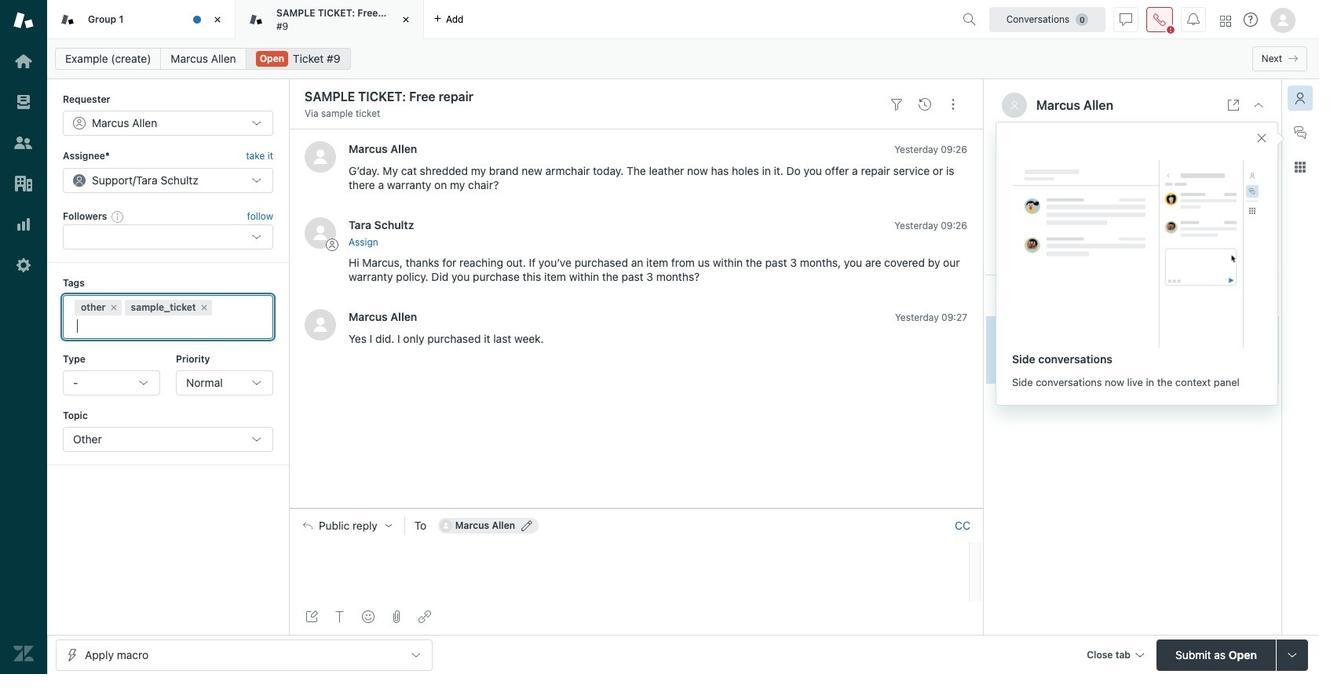 Task type: describe. For each thing, give the bounding box(es) containing it.
close image inside tab
[[210, 12, 225, 27]]

format text image
[[334, 611, 346, 624]]

reporting image
[[13, 214, 34, 235]]

customers image
[[13, 133, 34, 153]]

get started image
[[13, 51, 34, 71]]

notifications image
[[1188, 13, 1200, 26]]

Subject field
[[302, 87, 880, 106]]

Add user notes text field
[[1076, 209, 1261, 263]]

displays possible ticket submission types image
[[1287, 649, 1299, 662]]

tabs tab list
[[47, 0, 957, 39]]

events image
[[919, 98, 932, 111]]

customer context image
[[1295, 92, 1307, 104]]

main element
[[0, 0, 47, 675]]

2 avatar image from the top
[[305, 218, 336, 249]]

insert emojis image
[[362, 611, 375, 624]]

zendesk image
[[13, 644, 34, 665]]

get help image
[[1244, 13, 1258, 27]]

add attachment image
[[390, 611, 403, 624]]

remove image
[[199, 303, 209, 312]]

add link (cmd k) image
[[419, 611, 431, 624]]

1 horizontal spatial close image
[[1253, 99, 1266, 112]]

1 avatar image from the top
[[305, 142, 336, 173]]

admin image
[[13, 255, 34, 276]]

views image
[[13, 92, 34, 112]]

remove image
[[109, 303, 118, 312]]

filter image
[[891, 98, 903, 111]]

secondary element
[[47, 43, 1320, 75]]

zendesk support image
[[13, 10, 34, 31]]

draft mode image
[[306, 611, 318, 624]]

Yesterday 09:26 text field
[[1033, 344, 1106, 355]]

apps image
[[1295, 161, 1307, 174]]

zendesk products image
[[1221, 15, 1232, 26]]



Task type: locate. For each thing, give the bounding box(es) containing it.
None field
[[75, 319, 258, 334]]

1 yesterday 09:26 text field from the top
[[895, 144, 968, 156]]

Yesterday 09:27 text field
[[896, 312, 968, 323]]

2 yesterday 09:26 text field from the top
[[895, 220, 968, 232]]

0 vertical spatial yesterday 09:26 text field
[[895, 144, 968, 156]]

marcus.allen@example.com image
[[440, 520, 452, 532]]

conversationlabel log
[[289, 129, 984, 509]]

avatar image
[[305, 142, 336, 173], [305, 218, 336, 249], [305, 309, 336, 341]]

info on adding followers image
[[112, 211, 124, 223]]

button displays agent's chat status as invisible. image
[[1120, 13, 1133, 26]]

close image
[[398, 12, 414, 27]]

tab
[[47, 0, 236, 39], [236, 0, 424, 39]]

2 tab from the left
[[236, 0, 424, 39]]

close image
[[210, 12, 225, 27], [1253, 99, 1266, 112]]

view more details image
[[1228, 99, 1240, 112]]

1 vertical spatial avatar image
[[305, 218, 336, 249]]

ticket actions image
[[947, 98, 960, 111]]

0 vertical spatial avatar image
[[305, 142, 336, 173]]

1 tab from the left
[[47, 0, 236, 39]]

Yesterday 09:26 text field
[[895, 144, 968, 156], [895, 220, 968, 232]]

0 horizontal spatial close image
[[210, 12, 225, 27]]

organizations image
[[13, 174, 34, 194]]

edit user image
[[522, 521, 533, 532]]

hide composer image
[[630, 503, 643, 515]]

2 vertical spatial avatar image
[[305, 309, 336, 341]]

1 vertical spatial yesterday 09:26 text field
[[895, 220, 968, 232]]

1 vertical spatial close image
[[1253, 99, 1266, 112]]

user image
[[1010, 101, 1020, 110], [1012, 101, 1018, 110]]

0 vertical spatial close image
[[210, 12, 225, 27]]

3 avatar image from the top
[[305, 309, 336, 341]]



Task type: vqa. For each thing, say whether or not it's contained in the screenshot.
Info on adding followers Icon
yes



